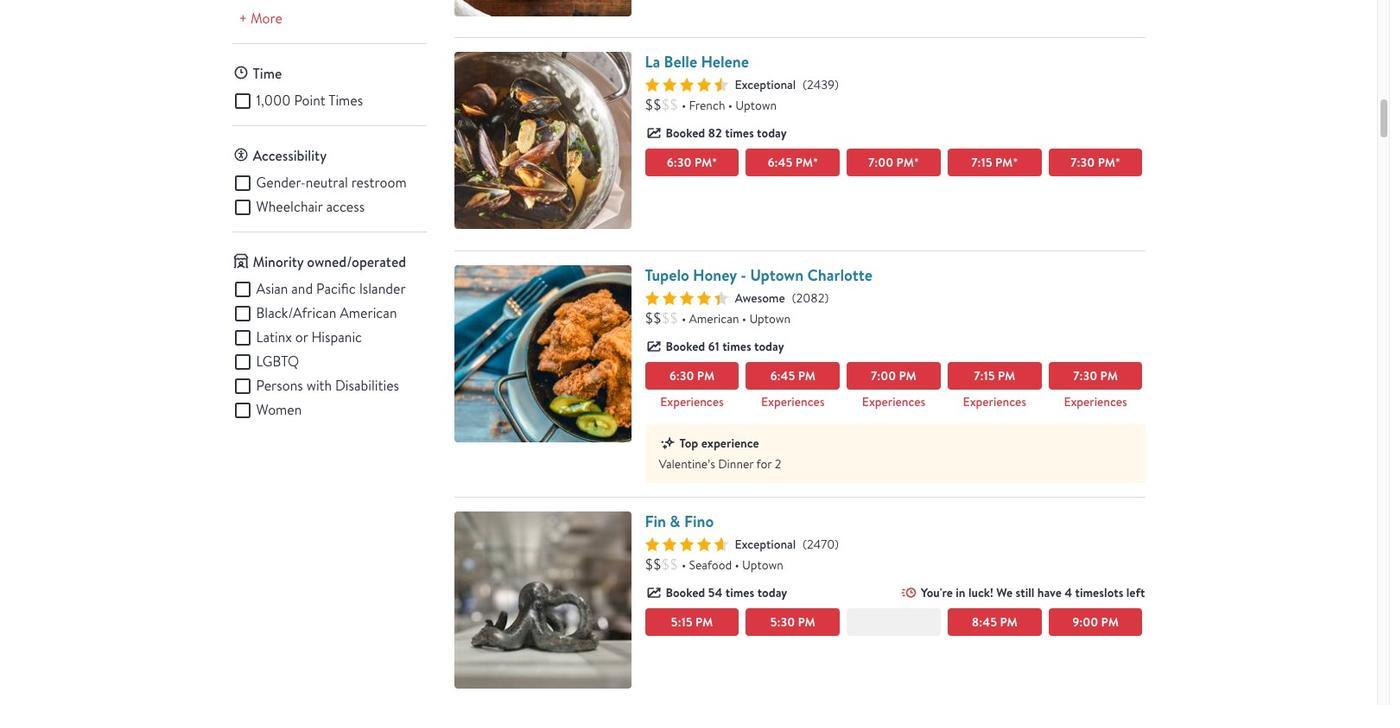 Task type: locate. For each thing, give the bounding box(es) containing it.
experiences down 6:45 pm
[[761, 394, 825, 409]]

exceptional ( 2439 )
[[735, 77, 839, 93]]

asian
[[256, 280, 288, 298]]

booked left the 82
[[666, 125, 705, 142]]

pm for 7:30 pm *
[[1098, 154, 1115, 171]]

2 * from the left
[[813, 154, 818, 171]]

have
[[1038, 584, 1062, 601]]

booked 61 times today
[[666, 338, 784, 355]]

0 vertical spatial (
[[803, 77, 807, 93]]

)
[[835, 77, 839, 93], [825, 290, 829, 306], [835, 536, 839, 552]]

times right 54
[[726, 584, 755, 601]]

uptown inside $$ $$ • seafood • uptown
[[742, 557, 784, 573]]

disabilities
[[335, 376, 399, 395]]

6:30
[[667, 154, 692, 171], [669, 367, 694, 384]]

2470
[[807, 536, 835, 552]]

pm for 7:00 pm
[[899, 367, 917, 384]]

0 vertical spatial 6:30
[[667, 154, 692, 171]]

experiences down 7:30 pm
[[1064, 394, 1127, 409]]

(
[[803, 77, 807, 93], [792, 290, 796, 306], [803, 536, 807, 552]]

1 vertical spatial booked
[[666, 338, 705, 355]]

la
[[645, 51, 660, 73]]

charlotte
[[807, 264, 873, 286]]

6:45 down booked 61 times today
[[770, 367, 795, 384]]

experiences down 6:30 pm
[[660, 394, 724, 409]]

1 vertical spatial 7:00
[[871, 367, 896, 384]]

2 experiences from the left
[[761, 394, 825, 409]]

uptown down exceptional ( 2470 )
[[742, 557, 784, 573]]

5 * from the left
[[1115, 154, 1121, 171]]

2082
[[796, 290, 825, 306]]

4 * from the left
[[1013, 154, 1018, 171]]

1 vertical spatial (
[[792, 290, 796, 306]]

pm
[[695, 154, 712, 171], [796, 154, 813, 171], [897, 154, 914, 171], [995, 154, 1013, 171], [1098, 154, 1115, 171], [697, 367, 715, 384], [798, 367, 816, 384], [899, 367, 917, 384], [998, 367, 1016, 384], [1101, 367, 1118, 384], [696, 613, 713, 631], [798, 613, 816, 631], [1000, 613, 1018, 631], [1101, 613, 1119, 631]]

experiences
[[660, 394, 724, 409], [761, 394, 825, 409], [862, 394, 926, 409], [963, 394, 1027, 409], [1064, 394, 1127, 409]]

for
[[757, 456, 772, 472]]

7:15 pm *
[[972, 154, 1018, 171]]

luck!
[[969, 584, 994, 601]]

3 * from the left
[[914, 154, 919, 171]]

neutral
[[306, 173, 348, 191]]

american down islander
[[340, 304, 397, 322]]

experiences down 7:15 pm
[[963, 394, 1027, 409]]

booked up the 5:15
[[666, 584, 705, 601]]

1 vertical spatial 7:15
[[974, 367, 995, 384]]

2 vertical spatial )
[[835, 536, 839, 552]]

awesome
[[735, 290, 785, 306]]

uptown inside $$ $$ • american • uptown
[[750, 311, 791, 327]]

9:00
[[1073, 613, 1099, 631]]

5:15
[[671, 613, 693, 631]]

0 vertical spatial 7:00
[[869, 154, 894, 171]]

pm for 8:45 pm
[[1000, 613, 1018, 631]]

owned/operated
[[307, 252, 406, 271]]

3 experiences from the left
[[862, 394, 926, 409]]

booked
[[666, 125, 705, 142], [666, 338, 705, 355], [666, 584, 705, 601]]

2 booked from the top
[[666, 338, 705, 355]]

experiences for 6:45
[[761, 394, 825, 409]]

8:45 pm
[[972, 613, 1018, 631]]

5:30
[[770, 613, 795, 631]]

• right seafood on the bottom of the page
[[735, 557, 739, 573]]

french
[[689, 98, 725, 114]]

exceptional down 'helene'
[[735, 77, 796, 93]]

times right the 82
[[725, 125, 754, 142]]

6:30 for 6:30 pm *
[[667, 154, 692, 171]]

1 vertical spatial today
[[754, 338, 784, 355]]

7:00 for 7:00 pm *
[[869, 154, 894, 171]]

latinx or hispanic
[[256, 328, 362, 346]]

54
[[708, 584, 723, 601]]

1 booked from the top
[[666, 125, 705, 142]]

uptown inside the $$ $$ • french • uptown
[[736, 98, 777, 114]]

booked 54 times today
[[666, 584, 787, 601]]

7:15 pm
[[974, 367, 1016, 384]]

6:30 down booked 61 times today
[[669, 367, 694, 384]]

booked 82 times today
[[666, 125, 787, 142]]

7:15 for 7:15 pm
[[974, 367, 995, 384]]

islander
[[359, 280, 406, 298]]

•
[[682, 98, 686, 114], [728, 98, 733, 114], [682, 311, 686, 327], [742, 311, 747, 327], [682, 557, 686, 573], [735, 557, 739, 573]]

pm for 7:15 pm
[[998, 367, 1016, 384]]

1 vertical spatial 6:45
[[770, 367, 795, 384]]

booked for belle
[[666, 125, 705, 142]]

0 horizontal spatial american
[[340, 304, 397, 322]]

7:30 for 7:30 pm
[[1073, 367, 1098, 384]]

today up 6:45 pm link
[[754, 338, 784, 355]]

honey
[[693, 264, 737, 286]]

today up 5:30 at the right bottom of page
[[758, 584, 787, 601]]

we
[[996, 584, 1013, 601]]

black/african american
[[256, 304, 397, 322]]

1 vertical spatial times
[[723, 338, 752, 355]]

lgbtq
[[256, 352, 299, 370]]

1 vertical spatial 7:30
[[1073, 367, 1098, 384]]

pm for 5:15 pm
[[696, 613, 713, 631]]

4
[[1065, 584, 1073, 601]]

7:15 pm link
[[948, 362, 1042, 390]]

a photo of tupelo honey - uptown charlotte restaurant image
[[454, 265, 631, 442]]

experiences down 7:00 pm in the right of the page
[[862, 394, 926, 409]]

pm for 6:30 pm *
[[695, 154, 712, 171]]

booked left '61'
[[666, 338, 705, 355]]

uptown
[[736, 98, 777, 114], [750, 264, 804, 286], [750, 311, 791, 327], [742, 557, 784, 573]]

( right awesome
[[792, 290, 796, 306]]

• down awesome
[[742, 311, 747, 327]]

a photo of haymaker restaurant image
[[454, 0, 631, 16]]

experience
[[701, 435, 759, 452]]

pm for 7:30 pm
[[1101, 367, 1118, 384]]

today up 6:45 pm *
[[757, 125, 787, 142]]

today for -
[[754, 338, 784, 355]]

pm for 7:00 pm *
[[897, 154, 914, 171]]

* for 6:30 pm *
[[712, 154, 717, 171]]

( for fino
[[803, 536, 807, 552]]

7:30 pm link
[[1049, 362, 1143, 390]]

1 vertical spatial )
[[825, 290, 829, 306]]

$$ $$ • french • uptown
[[645, 96, 777, 114]]

exceptional up $$ $$ • seafood • uptown
[[735, 536, 796, 552]]

( up 5:30 pm link
[[803, 536, 807, 552]]

* for 6:45 pm *
[[813, 154, 818, 171]]

restroom
[[351, 173, 407, 191]]

pm for 7:15 pm *
[[995, 154, 1013, 171]]

wheelchair
[[256, 198, 323, 216]]

pm for 6:45 pm
[[798, 367, 816, 384]]

valentine's dinner for 2
[[659, 456, 782, 472]]

6:45 pm *
[[768, 154, 818, 171]]

uptown down "exceptional ( 2439 )"
[[736, 98, 777, 114]]

left
[[1127, 584, 1145, 601]]

6:45
[[768, 154, 793, 171], [770, 367, 795, 384]]

2 vertical spatial booked
[[666, 584, 705, 601]]

asian and pacific islander
[[256, 280, 406, 298]]

0 vertical spatial 7:30
[[1071, 154, 1095, 171]]

today
[[757, 125, 787, 142], [754, 338, 784, 355], [758, 584, 787, 601]]

5 experiences from the left
[[1064, 394, 1127, 409]]

uptown for helene
[[736, 98, 777, 114]]

2
[[775, 456, 782, 472]]

0 vertical spatial 7:15
[[972, 154, 993, 171]]

0 vertical spatial 6:45
[[768, 154, 793, 171]]

1 experiences from the left
[[660, 394, 724, 409]]

in
[[956, 584, 966, 601]]

4 experiences from the left
[[963, 394, 1027, 409]]

1 exceptional from the top
[[735, 77, 796, 93]]

8:45 pm link
[[948, 608, 1042, 636]]

2 vertical spatial (
[[803, 536, 807, 552]]

0 vertical spatial )
[[835, 77, 839, 93]]

pm for 6:45 pm *
[[796, 154, 813, 171]]

82
[[708, 125, 722, 142]]

awesome ( 2082 )
[[735, 290, 829, 306]]

2 exceptional from the top
[[735, 536, 796, 552]]

( for helene
[[803, 77, 807, 93]]

) for fin & fino
[[835, 536, 839, 552]]

1 vertical spatial 6:30
[[669, 367, 694, 384]]

times
[[329, 91, 363, 109]]

8:45
[[972, 613, 997, 631]]

0 vertical spatial today
[[757, 125, 787, 142]]

0 vertical spatial exceptional
[[735, 77, 796, 93]]

+ more
[[239, 9, 282, 27]]

pm for 6:30 pm
[[697, 367, 715, 384]]

• down 4.7 stars image
[[682, 557, 686, 573]]

times right '61'
[[723, 338, 752, 355]]

accessibility group
[[232, 172, 426, 217]]

0 vertical spatial booked
[[666, 125, 705, 142]]

1 horizontal spatial american
[[689, 311, 739, 327]]

times for -
[[723, 338, 752, 355]]

6:45 down booked 82 times today
[[768, 154, 793, 171]]

fin
[[645, 511, 666, 532]]

american
[[340, 304, 397, 322], [689, 311, 739, 327]]

• down 4.3 stars image
[[682, 311, 686, 327]]

uptown up awesome ( 2082 ) at the right of the page
[[750, 264, 804, 286]]

6:45 for 6:45 pm
[[770, 367, 795, 384]]

3 booked from the top
[[666, 584, 705, 601]]

experiences for 7:00
[[862, 394, 926, 409]]

exceptional
[[735, 77, 796, 93], [735, 536, 796, 552]]

61
[[708, 338, 720, 355]]

) for la belle helene
[[835, 77, 839, 93]]

1 vertical spatial exceptional
[[735, 536, 796, 552]]

american up '61'
[[689, 311, 739, 327]]

uptown down awesome
[[750, 311, 791, 327]]

tupelo honey - uptown charlotte
[[645, 264, 873, 286]]

american inside minority owned/operated "group"
[[340, 304, 397, 322]]

( up 6:45 pm *
[[803, 77, 807, 93]]

0 vertical spatial times
[[725, 125, 754, 142]]

1 * from the left
[[712, 154, 717, 171]]

latinx
[[256, 328, 292, 346]]

6:30 down booked 82 times today
[[667, 154, 692, 171]]

7:15
[[972, 154, 993, 171], [974, 367, 995, 384]]



Task type: describe. For each thing, give the bounding box(es) containing it.
minority owned/operated
[[253, 252, 406, 271]]

american inside $$ $$ • american • uptown
[[689, 311, 739, 327]]

access
[[326, 198, 365, 216]]

pm for 5:30 pm
[[798, 613, 816, 631]]

still
[[1016, 584, 1035, 601]]

7:15 for 7:15 pm *
[[972, 154, 993, 171]]

gender-
[[256, 173, 306, 191]]

uptown for -
[[750, 311, 791, 327]]

helene
[[701, 51, 749, 73]]

+
[[239, 9, 247, 27]]

a photo of fin & fino restaurant image
[[454, 511, 631, 689]]

tupelo
[[645, 264, 689, 286]]

• down the 4.6 stars image
[[682, 98, 686, 114]]

5:15 pm link
[[645, 608, 739, 636]]

7:30 pm *
[[1071, 154, 1121, 171]]

belle
[[664, 51, 697, 73]]

* for 7:30 pm *
[[1115, 154, 1121, 171]]

gender-neutral restroom
[[256, 173, 407, 191]]

la belle helene
[[645, 51, 749, 73]]

$$ $$ • seafood • uptown
[[645, 555, 784, 573]]

7:00 pm link
[[847, 362, 941, 390]]

pacific
[[316, 280, 356, 298]]

time
[[253, 64, 282, 83]]

2439
[[807, 77, 835, 93]]

7:30 pm
[[1073, 367, 1118, 384]]

la belle helene link
[[645, 51, 749, 73]]

6:45 pm link
[[746, 362, 840, 390]]

7:00 pm *
[[869, 154, 919, 171]]

times for helene
[[725, 125, 754, 142]]

6:30 for 6:30 pm
[[669, 367, 694, 384]]

9:00 pm link
[[1049, 608, 1143, 636]]

5:30 pm link
[[746, 608, 840, 636]]

booked for honey
[[666, 338, 705, 355]]

hispanic
[[311, 328, 362, 346]]

minority owned/operated group
[[232, 279, 426, 420]]

&
[[670, 511, 681, 532]]

seafood
[[689, 557, 732, 573]]

6:45 for 6:45 pm *
[[768, 154, 793, 171]]

a photo of la belle helene restaurant image
[[454, 52, 631, 229]]

$$ $$ • american • uptown
[[645, 309, 791, 327]]

9:00 pm
[[1073, 613, 1119, 631]]

minority
[[253, 252, 304, 271]]

dinner
[[718, 456, 754, 472]]

7:00 pm
[[871, 367, 917, 384]]

6:45 pm
[[770, 367, 816, 384]]

7:00 for 7:00 pm
[[871, 367, 896, 384]]

6:30 pm *
[[667, 154, 717, 171]]

tupelo honey - uptown charlotte link
[[645, 264, 873, 286]]

6:30 pm link
[[645, 362, 739, 390]]

+ more button
[[232, 8, 289, 29]]

experiences for 7:30
[[1064, 394, 1127, 409]]

4.6 stars image
[[645, 78, 728, 92]]

persons with disabilities
[[256, 376, 399, 395]]

valentine's
[[659, 456, 715, 472]]

1,000 point times
[[256, 91, 363, 109]]

4.3 stars image
[[645, 291, 728, 305]]

-
[[741, 264, 746, 286]]

pm for 9:00 pm
[[1101, 613, 1119, 631]]

• right french
[[728, 98, 733, 114]]

you're in luck! we still have 4 timeslots left
[[921, 584, 1145, 601]]

exceptional for la belle helene
[[735, 77, 796, 93]]

point
[[294, 91, 326, 109]]

experiences for 6:30
[[660, 394, 724, 409]]

exceptional for fin & fino
[[735, 536, 796, 552]]

2 vertical spatial times
[[726, 584, 755, 601]]

fin & fino link
[[645, 511, 714, 532]]

more
[[251, 9, 282, 27]]

top
[[680, 435, 698, 452]]

women
[[256, 401, 302, 419]]

today for helene
[[757, 125, 787, 142]]

fin & fino
[[645, 511, 714, 532]]

) for tupelo honey - uptown charlotte
[[825, 290, 829, 306]]

5:30 pm
[[770, 613, 816, 631]]

6:30 pm
[[669, 367, 715, 384]]

you're
[[921, 584, 953, 601]]

experiences for 7:15
[[963, 394, 1027, 409]]

black/african
[[256, 304, 336, 322]]

* for 7:00 pm *
[[914, 154, 919, 171]]

4.7 stars image
[[645, 537, 728, 551]]

2 vertical spatial today
[[758, 584, 787, 601]]

fino
[[684, 511, 714, 532]]

with
[[306, 376, 332, 395]]

exceptional ( 2470 )
[[735, 536, 839, 552]]

uptown for fino
[[742, 557, 784, 573]]

7:30 for 7:30 pm *
[[1071, 154, 1095, 171]]

accessibility
[[253, 146, 327, 165]]

* for 7:15 pm *
[[1013, 154, 1018, 171]]

persons
[[256, 376, 303, 395]]

( for -
[[792, 290, 796, 306]]

and
[[291, 280, 313, 298]]

1,000
[[256, 91, 291, 109]]

top experience
[[680, 435, 759, 452]]

or
[[295, 328, 308, 346]]



Task type: vqa. For each thing, say whether or not it's contained in the screenshot.
last name TEXT BOX
no



